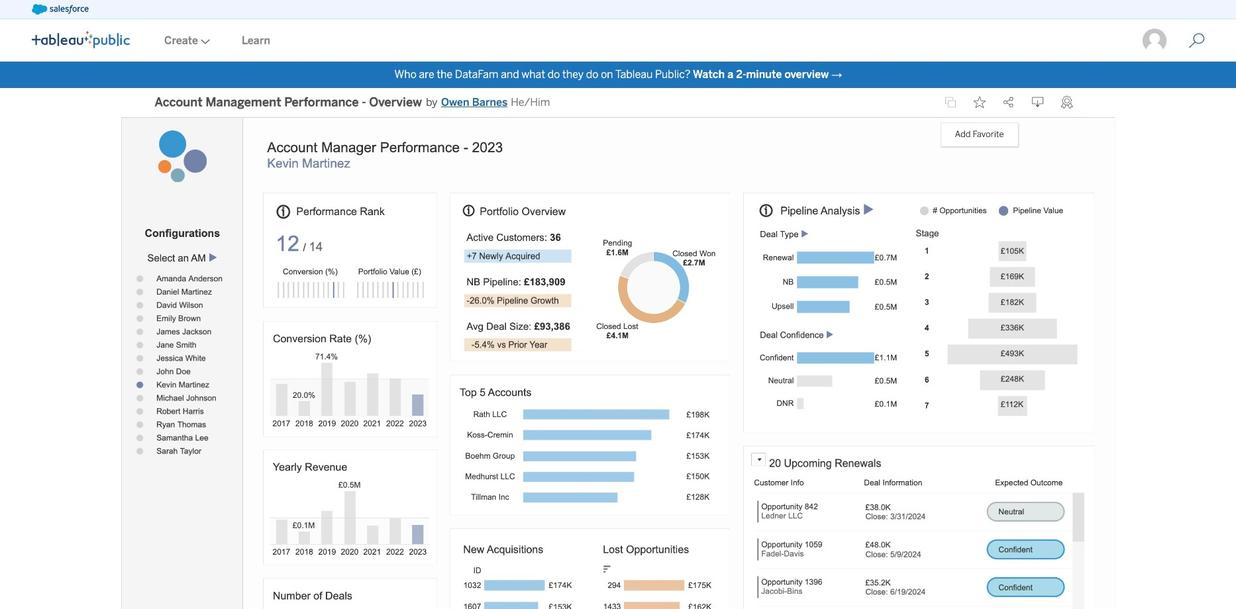 Task type: describe. For each thing, give the bounding box(es) containing it.
salesforce logo image
[[32, 4, 89, 15]]

gary.orlando image
[[1142, 28, 1168, 54]]

create image
[[198, 39, 210, 44]]

logo image
[[32, 31, 130, 48]]



Task type: vqa. For each thing, say whether or not it's contained in the screenshot.
create image
yes



Task type: locate. For each thing, give the bounding box(es) containing it.
disabled by author image
[[945, 96, 957, 108]]

favorite button image
[[974, 96, 986, 108]]

nominate for viz of the day image
[[1061, 96, 1073, 109]]

go to search image
[[1173, 33, 1221, 49]]



